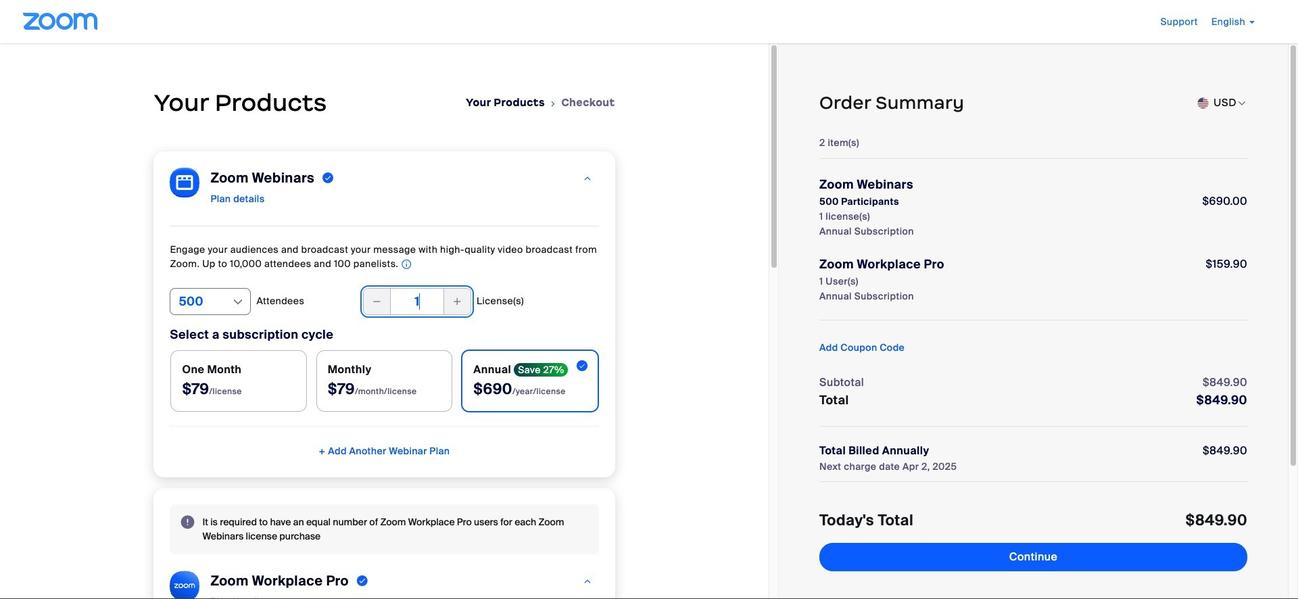 Task type: vqa. For each thing, say whether or not it's contained in the screenshot.
Success image related to the Zoom One icon
yes



Task type: locate. For each thing, give the bounding box(es) containing it.
right image
[[549, 97, 557, 111]]

breadcrumb navigation
[[466, 96, 615, 111]]

select a subscription cycle option group
[[170, 349, 599, 412]]

zoom webinars plan image
[[583, 169, 593, 188]]

show options image
[[232, 295, 245, 309]]

0 vertical spatial success image
[[323, 170, 334, 186]]

secure trust image
[[979, 573, 1088, 599]]

success image
[[323, 170, 334, 186], [357, 573, 368, 589]]

1 vertical spatial success image
[[357, 573, 368, 589]]

0 horizontal spatial success image
[[323, 170, 334, 186]]

zoom webinars+' icon' image
[[170, 168, 200, 197]]

success image for zoom one image
[[357, 573, 368, 589]]

zoom webinars 500  + ' select the number of license' 1 increase image
[[452, 292, 463, 311]]

1 horizontal spatial success image
[[357, 573, 368, 589]]

alert
[[170, 504, 599, 554]]



Task type: describe. For each thing, give the bounding box(es) containing it.
success image for zoom webinars+' icon'
[[323, 170, 334, 186]]

zoom webinars 500  + ' Select the number of license' The Zoom Webinars license count cannot exceed the Zoom Workplace license count. field
[[363, 288, 471, 315]]

show options image
[[1237, 98, 1248, 109]]

warning image
[[181, 515, 194, 529]]

zoom webinars 500  + ' select the number of license' 1 decrease image
[[371, 292, 383, 311]]

zoom one image
[[170, 571, 200, 599]]

zoom one pro plan image
[[583, 572, 593, 591]]

zoom logo image
[[23, 13, 97, 30]]



